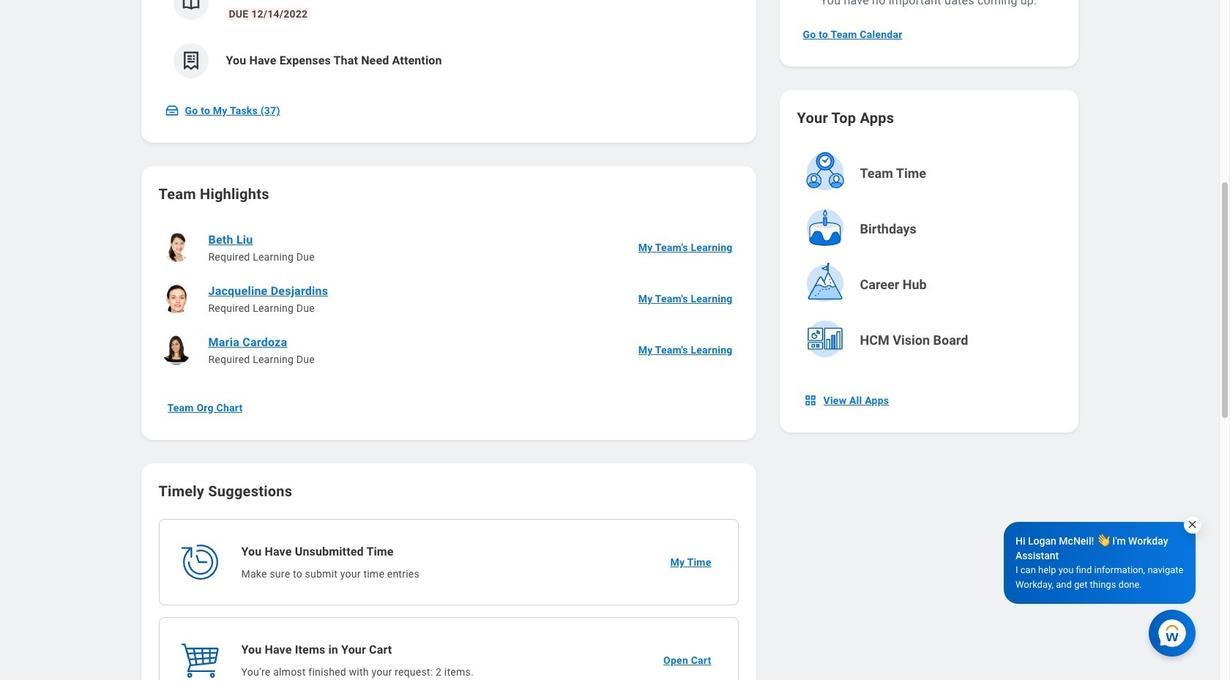 Task type: vqa. For each thing, say whether or not it's contained in the screenshot.
region
no



Task type: locate. For each thing, give the bounding box(es) containing it.
0 vertical spatial list
[[159, 0, 739, 90]]

nbox image
[[803, 393, 818, 408]]

2 list from the top
[[159, 222, 739, 376]]

book open image
[[180, 0, 202, 13]]

1 list from the top
[[159, 0, 739, 90]]

list
[[159, 0, 739, 90], [159, 222, 739, 376]]

1 vertical spatial list
[[159, 222, 739, 376]]



Task type: describe. For each thing, give the bounding box(es) containing it.
x image
[[1188, 519, 1199, 530]]

dashboard expenses image
[[180, 50, 202, 72]]

inbox image
[[164, 103, 179, 118]]



